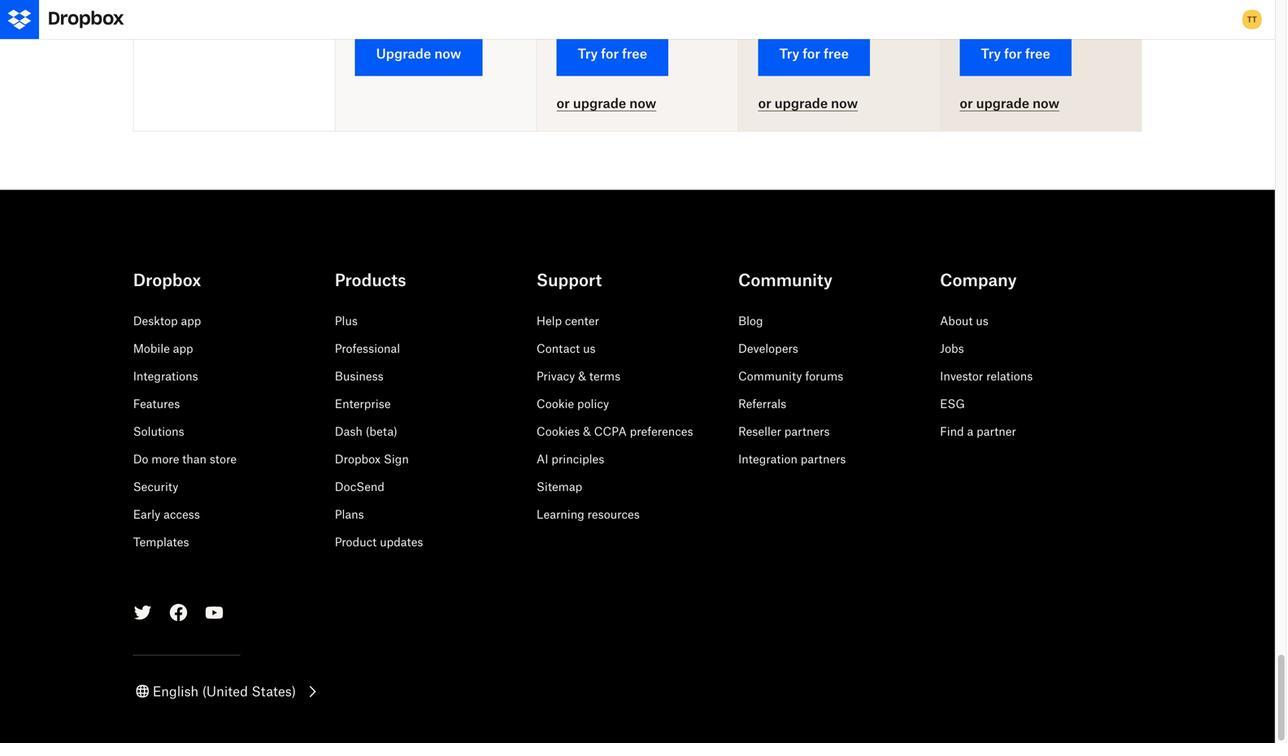 Task type: describe. For each thing, give the bounding box(es) containing it.
integration
[[738, 452, 798, 466]]

privacy
[[537, 369, 575, 383]]

about us link
[[940, 314, 989, 328]]

& for terms
[[578, 369, 586, 383]]

privacy & terms link
[[537, 369, 620, 383]]

integrations
[[133, 369, 198, 383]]

3 or upgrade now from the left
[[960, 95, 1060, 111]]

early
[[133, 507, 160, 521]]

security link
[[133, 480, 178, 493]]

now inside the upgrade now link
[[434, 46, 461, 61]]

1 not included image from the left
[[335, 75, 536, 130]]

policy
[[577, 397, 609, 410]]

for for 3rd try for free link from right
[[601, 46, 619, 61]]

about
[[940, 314, 973, 328]]

products
[[335, 270, 406, 290]]

integrations link
[[133, 369, 198, 383]]

upgrade
[[376, 46, 431, 61]]

than
[[182, 452, 207, 466]]

terms
[[589, 369, 620, 383]]

reseller partners
[[738, 424, 830, 438]]

principles
[[551, 452, 604, 466]]

jobs
[[940, 341, 964, 355]]

now for the or upgrade now "link" related to third try for free link from left
[[1033, 95, 1060, 111]]

center
[[565, 314, 599, 328]]

desktop app
[[133, 314, 201, 328]]

community forums link
[[738, 369, 843, 383]]

try for free for 2nd try for free link
[[779, 46, 849, 61]]

upgrade now link
[[355, 31, 482, 76]]

(united
[[202, 683, 248, 699]]

access
[[164, 507, 200, 521]]

investor relations
[[940, 369, 1033, 383]]

jobs link
[[940, 341, 964, 355]]

enterprise
[[335, 397, 391, 410]]

about us
[[940, 314, 989, 328]]

dropbox for dropbox sign
[[335, 452, 381, 466]]

company
[[940, 270, 1017, 290]]

2 or from the left
[[758, 95, 771, 111]]

solutions link
[[133, 424, 184, 438]]

ai
[[537, 452, 548, 466]]

now for the or upgrade now "link" for 3rd try for free link from right
[[629, 95, 656, 111]]

3 or from the left
[[960, 95, 973, 111]]

dropbox sign link
[[335, 452, 409, 466]]

1 or upgrade now from the left
[[557, 95, 656, 111]]

referrals link
[[738, 397, 786, 410]]

plus link
[[335, 314, 358, 328]]

professional link
[[335, 341, 400, 355]]

esg link
[[940, 397, 965, 410]]

desktop
[[133, 314, 178, 328]]

a
[[967, 424, 973, 438]]

investor relations link
[[940, 369, 1033, 383]]

footer containing dropbox
[[0, 229, 1275, 743]]

privacy & terms
[[537, 369, 620, 383]]

help center link
[[537, 314, 599, 328]]

learning resources link
[[537, 507, 640, 521]]

try for free for third try for free link from left
[[981, 46, 1050, 61]]

integration partners
[[738, 452, 846, 466]]

states)
[[251, 683, 296, 699]]

sitemap link
[[537, 480, 582, 493]]

enterprise link
[[335, 397, 391, 410]]

or upgrade now link for third try for free link from left
[[960, 95, 1060, 111]]

cookie policy link
[[537, 397, 609, 410]]

ai principles
[[537, 452, 604, 466]]

2 not included image from the left
[[537, 75, 738, 130]]

3 free from the left
[[1025, 46, 1050, 61]]

& for ccpa
[[583, 424, 591, 438]]

community for community forums
[[738, 369, 802, 383]]

plus
[[335, 314, 358, 328]]

forums
[[805, 369, 843, 383]]

cookies & ccpa preferences
[[537, 424, 693, 438]]

do more than store link
[[133, 452, 237, 466]]

for for 2nd try for free link
[[803, 46, 820, 61]]

cookie
[[537, 397, 574, 410]]

2 upgrade from the left
[[775, 95, 828, 111]]

support
[[537, 270, 602, 290]]

early access link
[[133, 507, 200, 521]]

early access
[[133, 507, 200, 521]]

dash (beta)
[[335, 424, 397, 438]]

mobile app link
[[133, 341, 193, 355]]

partner
[[977, 424, 1016, 438]]

cookies
[[537, 424, 580, 438]]

1 upgrade from the left
[[573, 95, 626, 111]]

contact
[[537, 341, 580, 355]]

product
[[335, 535, 377, 549]]

do more than store
[[133, 452, 237, 466]]

upgrade now
[[376, 46, 461, 61]]

templates link
[[133, 535, 189, 549]]



Task type: locate. For each thing, give the bounding box(es) containing it.
do
[[133, 452, 148, 466]]

1 horizontal spatial or upgrade now
[[758, 95, 858, 111]]

community down developers
[[738, 369, 802, 383]]

partners down reseller partners link
[[801, 452, 846, 466]]

updates
[[380, 535, 423, 549]]

mobile app
[[133, 341, 193, 355]]

0 vertical spatial dropbox
[[133, 270, 201, 290]]

contact us
[[537, 341, 596, 355]]

try for free for 3rd try for free link from right
[[578, 46, 647, 61]]

for for third try for free link from left
[[1004, 46, 1022, 61]]

community up blog
[[738, 270, 833, 290]]

features
[[133, 397, 180, 410]]

dropbox
[[133, 270, 201, 290], [335, 452, 381, 466]]

0 vertical spatial &
[[578, 369, 586, 383]]

find
[[940, 424, 964, 438]]

now
[[434, 46, 461, 61], [629, 95, 656, 111], [831, 95, 858, 111], [1033, 95, 1060, 111]]

app for desktop app
[[181, 314, 201, 328]]

docsend link
[[335, 480, 385, 493]]

help
[[537, 314, 562, 328]]

blog
[[738, 314, 763, 328]]

dropbox up docsend link
[[335, 452, 381, 466]]

2 horizontal spatial try for free
[[981, 46, 1050, 61]]

us for contact us
[[583, 341, 596, 355]]

tt
[[1247, 14, 1257, 24]]

partners for integration partners
[[801, 452, 846, 466]]

1 community from the top
[[738, 270, 833, 290]]

0 horizontal spatial free
[[622, 46, 647, 61]]

2 free from the left
[[824, 46, 849, 61]]

community
[[738, 270, 833, 290], [738, 369, 802, 383]]

0 horizontal spatial dropbox
[[133, 270, 201, 290]]

try for free link
[[557, 31, 668, 76], [758, 31, 870, 76], [960, 31, 1072, 76]]

0 horizontal spatial us
[[583, 341, 596, 355]]

2 horizontal spatial upgrade
[[976, 95, 1029, 111]]

1 horizontal spatial try
[[779, 46, 799, 61]]

try for 3rd try for free link from right
[[578, 46, 598, 61]]

0 vertical spatial partners
[[784, 424, 830, 438]]

english (united states) button
[[133, 682, 322, 701]]

mobile
[[133, 341, 170, 355]]

2 try from the left
[[779, 46, 799, 61]]

0 horizontal spatial for
[[601, 46, 619, 61]]

1 free from the left
[[622, 46, 647, 61]]

0 vertical spatial community
[[738, 270, 833, 290]]

3 try for free from the left
[[981, 46, 1050, 61]]

0 vertical spatial us
[[976, 314, 989, 328]]

features link
[[133, 397, 180, 410]]

2 horizontal spatial try for free link
[[960, 31, 1072, 76]]

3 try from the left
[[981, 46, 1001, 61]]

0 horizontal spatial or
[[557, 95, 570, 111]]

1 horizontal spatial us
[[976, 314, 989, 328]]

integration partners link
[[738, 452, 846, 466]]

tt button
[[1239, 7, 1265, 33]]

plans link
[[335, 507, 364, 521]]

1 horizontal spatial for
[[803, 46, 820, 61]]

0 horizontal spatial upgrade
[[573, 95, 626, 111]]

1 try for free link from the left
[[557, 31, 668, 76]]

1 horizontal spatial not included image
[[537, 75, 738, 130]]

0 horizontal spatial or upgrade now link
[[557, 95, 656, 111]]

1 vertical spatial partners
[[801, 452, 846, 466]]

not included image
[[335, 75, 536, 130], [537, 75, 738, 130]]

1 horizontal spatial dropbox
[[335, 452, 381, 466]]

referrals
[[738, 397, 786, 410]]

or upgrade now link
[[557, 95, 656, 111], [758, 95, 858, 111], [960, 95, 1060, 111]]

business link
[[335, 369, 384, 383]]

dropbox for dropbox
[[133, 270, 201, 290]]

0 horizontal spatial or upgrade now
[[557, 95, 656, 111]]

2 or upgrade now from the left
[[758, 95, 858, 111]]

(beta)
[[366, 424, 397, 438]]

blog link
[[738, 314, 763, 328]]

partners up integration partners link
[[784, 424, 830, 438]]

1 vertical spatial us
[[583, 341, 596, 355]]

more
[[151, 452, 179, 466]]

1 for from the left
[[601, 46, 619, 61]]

3 for from the left
[[1004, 46, 1022, 61]]

& left terms
[[578, 369, 586, 383]]

2 horizontal spatial or upgrade now
[[960, 95, 1060, 111]]

app right mobile
[[173, 341, 193, 355]]

1 horizontal spatial or
[[758, 95, 771, 111]]

0 vertical spatial app
[[181, 314, 201, 328]]

dash
[[335, 424, 362, 438]]

dash (beta) link
[[335, 424, 397, 438]]

try for free
[[578, 46, 647, 61], [779, 46, 849, 61], [981, 46, 1050, 61]]

3 or upgrade now link from the left
[[960, 95, 1060, 111]]

security
[[133, 480, 178, 493]]

3 upgrade from the left
[[976, 95, 1029, 111]]

product updates
[[335, 535, 423, 549]]

2 try for free from the left
[[779, 46, 849, 61]]

dropbox sign
[[335, 452, 409, 466]]

desktop app link
[[133, 314, 201, 328]]

find a partner
[[940, 424, 1016, 438]]

professional
[[335, 341, 400, 355]]

docsend
[[335, 480, 385, 493]]

business
[[335, 369, 384, 383]]

app
[[181, 314, 201, 328], [173, 341, 193, 355]]

1 vertical spatial community
[[738, 369, 802, 383]]

for
[[601, 46, 619, 61], [803, 46, 820, 61], [1004, 46, 1022, 61]]

app right "desktop"
[[181, 314, 201, 328]]

or upgrade now link for 2nd try for free link
[[758, 95, 858, 111]]

footer
[[0, 229, 1275, 743]]

2 community from the top
[[738, 369, 802, 383]]

or
[[557, 95, 570, 111], [758, 95, 771, 111], [960, 95, 973, 111]]

2 horizontal spatial or
[[960, 95, 973, 111]]

english
[[153, 683, 199, 699]]

try for 2nd try for free link
[[779, 46, 799, 61]]

reseller partners link
[[738, 424, 830, 438]]

help center
[[537, 314, 599, 328]]

ai principles link
[[537, 452, 604, 466]]

preferences
[[630, 424, 693, 438]]

0 horizontal spatial try for free link
[[557, 31, 668, 76]]

relations
[[986, 369, 1033, 383]]

1 vertical spatial app
[[173, 341, 193, 355]]

0 horizontal spatial not included image
[[335, 75, 536, 130]]

0 horizontal spatial try
[[578, 46, 598, 61]]

investor
[[940, 369, 983, 383]]

app for mobile app
[[173, 341, 193, 355]]

templates
[[133, 535, 189, 549]]

ccpa
[[594, 424, 627, 438]]

3 try for free link from the left
[[960, 31, 1072, 76]]

sign
[[384, 452, 409, 466]]

1 horizontal spatial free
[[824, 46, 849, 61]]

1 horizontal spatial or upgrade now link
[[758, 95, 858, 111]]

upgrade
[[573, 95, 626, 111], [775, 95, 828, 111], [976, 95, 1029, 111]]

dropbox up desktop app
[[133, 270, 201, 290]]

find a partner link
[[940, 424, 1016, 438]]

us down center
[[583, 341, 596, 355]]

or upgrade now link for 3rd try for free link from right
[[557, 95, 656, 111]]

learning resources
[[537, 507, 640, 521]]

free
[[622, 46, 647, 61], [824, 46, 849, 61], [1025, 46, 1050, 61]]

contact us link
[[537, 341, 596, 355]]

1 horizontal spatial try for free
[[779, 46, 849, 61]]

2 try for free link from the left
[[758, 31, 870, 76]]

2 horizontal spatial or upgrade now link
[[960, 95, 1060, 111]]

1 or upgrade now link from the left
[[557, 95, 656, 111]]

1 vertical spatial &
[[583, 424, 591, 438]]

0 horizontal spatial try for free
[[578, 46, 647, 61]]

now for 2nd try for free link the or upgrade now "link"
[[831, 95, 858, 111]]

1 vertical spatial dropbox
[[335, 452, 381, 466]]

2 or upgrade now link from the left
[[758, 95, 858, 111]]

2 for from the left
[[803, 46, 820, 61]]

cookies & ccpa preferences link
[[537, 424, 693, 438]]

1 try for free from the left
[[578, 46, 647, 61]]

2 horizontal spatial try
[[981, 46, 1001, 61]]

solutions
[[133, 424, 184, 438]]

cookie policy
[[537, 397, 609, 410]]

1 try from the left
[[578, 46, 598, 61]]

& left ccpa
[[583, 424, 591, 438]]

esg
[[940, 397, 965, 410]]

2 horizontal spatial for
[[1004, 46, 1022, 61]]

2 horizontal spatial free
[[1025, 46, 1050, 61]]

sitemap
[[537, 480, 582, 493]]

1 horizontal spatial try for free link
[[758, 31, 870, 76]]

1 horizontal spatial upgrade
[[775, 95, 828, 111]]

developers
[[738, 341, 798, 355]]

partners for reseller partners
[[784, 424, 830, 438]]

community forums
[[738, 369, 843, 383]]

reseller
[[738, 424, 781, 438]]

1 or from the left
[[557, 95, 570, 111]]

us right about
[[976, 314, 989, 328]]

us for about us
[[976, 314, 989, 328]]

&
[[578, 369, 586, 383], [583, 424, 591, 438]]

community for community
[[738, 270, 833, 290]]

partners
[[784, 424, 830, 438], [801, 452, 846, 466]]

learning
[[537, 507, 584, 521]]

try for third try for free link from left
[[981, 46, 1001, 61]]



Task type: vqa. For each thing, say whether or not it's contained in the screenshot.
the top our
no



